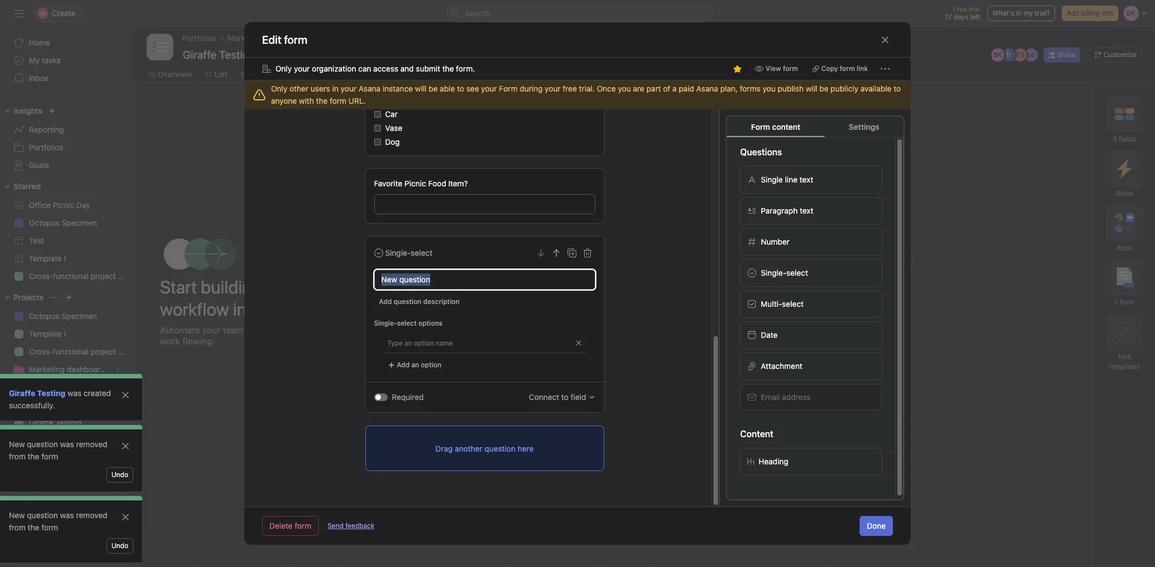 Task type: describe. For each thing, give the bounding box(es) containing it.
form.
[[456, 64, 475, 73]]

specimen inside the starred element
[[62, 218, 97, 228]]

workspace
[[42, 458, 80, 468]]

link
[[857, 64, 868, 73]]

single line text
[[761, 175, 813, 184]]

organization
[[312, 64, 356, 73]]

template i for 1st template i link from the top
[[29, 254, 66, 263]]

fields
[[1119, 135, 1136, 143]]

2 vertical spatial marketing
[[29, 400, 65, 410]]

2 vertical spatial was
[[60, 511, 74, 520]]

my
[[1024, 9, 1033, 17]]

add for add an option
[[397, 361, 410, 369]]

octopus inside projects element
[[29, 312, 59, 321]]

move this field up image
[[552, 249, 561, 258]]

only for only your organization can access and submit the form.
[[276, 64, 292, 73]]

files link
[[585, 68, 611, 81]]

email address
[[761, 393, 811, 402]]

search list box
[[447, 4, 713, 22]]

the inside only other users in your asana instance will be able to see your form during your free trial.  once you are part of a paid asana plan, forms you publish will be publicly available to anyone with the form url.
[[316, 96, 328, 106]]

my tasks link
[[7, 52, 127, 69]]

how are tasks being added to this project?
[[416, 249, 564, 277]]

0 vertical spatial giraffe testing link
[[9, 389, 65, 398]]

marketing dashboards link
[[7, 361, 127, 379]]

2 vertical spatial single-
[[374, 319, 397, 328]]

single
[[761, 175, 783, 184]]

team
[[13, 439, 33, 449]]

projects element
[[0, 288, 133, 434]]

tasks inside how are tasks being added to this project?
[[460, 249, 486, 262]]

inbox
[[29, 73, 48, 83]]

1 horizontal spatial marketing dashboard
[[228, 33, 304, 43]]

overview link
[[149, 68, 192, 81]]

should
[[758, 320, 780, 329]]

share button
[[1044, 47, 1081, 63]]

form inside only other users in your asana instance will be able to see your form during your free trial.  once you are part of a paid asana plan, forms you publish will be publicly available to anyone with the form url.
[[330, 96, 347, 106]]

timeline link
[[285, 68, 325, 81]]

move
[[672, 320, 689, 329]]

automatically?
[[658, 330, 705, 339]]

cross-functional project plan inside projects element
[[29, 347, 133, 357]]

remove option image
[[575, 340, 582, 347]]

url.
[[349, 96, 366, 106]]

new for 2nd undo button from the top
[[9, 511, 25, 520]]

starred button
[[0, 180, 41, 193]]

add section
[[864, 256, 906, 265]]

i inside projects element
[[64, 329, 66, 339]]

paid
[[679, 84, 694, 93]]

forms
[[740, 84, 761, 93]]

Type an option name field
[[383, 334, 571, 353]]

part
[[647, 84, 661, 93]]

building
[[201, 276, 262, 297]]

able
[[440, 84, 455, 93]]

add collaborators button
[[630, 381, 803, 409]]

fr
[[1007, 51, 1012, 59]]

question down my workspace
[[27, 511, 58, 520]]

1 horizontal spatial portfolios link
[[182, 32, 216, 44]]

add billing info button
[[1062, 6, 1119, 21]]

team button
[[0, 438, 33, 451]]

messages
[[535, 69, 572, 79]]

process
[[253, 325, 286, 335]]

2 be from the left
[[820, 84, 829, 93]]

add question description button
[[374, 294, 465, 310]]

feedback
[[345, 522, 375, 530]]

cross- inside the starred element
[[29, 272, 53, 281]]

are inside how are tasks being added to this project?
[[441, 249, 457, 262]]

0 vertical spatial giraffe testing
[[9, 389, 65, 398]]

my workspace link
[[7, 454, 127, 472]]

global element
[[0, 27, 133, 94]]

add an option button
[[383, 358, 447, 373]]

question up my workspace
[[27, 440, 58, 449]]

being
[[489, 249, 517, 262]]

was created successfully.
[[9, 389, 111, 410]]

2 you from the left
[[763, 84, 776, 93]]

manually
[[427, 296, 459, 306]]

specimen inside projects element
[[62, 312, 97, 321]]

your left team's
[[202, 325, 221, 335]]

add collaborators
[[652, 390, 715, 399]]

1 vertical spatial form
[[751, 122, 770, 132]]

0 vertical spatial text
[[800, 175, 813, 184]]

1 octopus specimen link from the top
[[7, 214, 127, 232]]

2 from from the top
[[9, 523, 26, 533]]

add for add collaborators
[[652, 390, 666, 399]]

add for add billing info
[[1067, 9, 1079, 17]]

here
[[518, 444, 534, 454]]

projects
[[13, 293, 44, 302]]

list
[[214, 69, 228, 79]]

picnic for office picnic day button
[[448, 351, 470, 361]]

1 form
[[1115, 298, 1135, 307]]

other
[[290, 84, 309, 93]]

octopus specimen inside projects element
[[29, 312, 97, 321]]

home link
[[7, 34, 127, 52]]

created
[[84, 389, 111, 398]]

add for add question description
[[379, 298, 392, 306]]

work flowing.
[[160, 336, 215, 346]]

your up "two minutes"
[[266, 276, 299, 297]]

0 horizontal spatial portfolios link
[[7, 139, 127, 157]]

your down the messages
[[545, 84, 561, 93]]

required
[[392, 393, 424, 402]]

free trial 17 days left
[[945, 5, 981, 21]]

move this field down image
[[536, 249, 545, 258]]

octopus specimen inside the starred element
[[29, 218, 97, 228]]

templates
[[1109, 363, 1140, 371]]

task for task templates
[[1118, 353, 1132, 361]]

testing inside projects element
[[55, 418, 81, 428]]

office picnic day for office picnic day button
[[424, 351, 486, 361]]

to right available
[[894, 84, 901, 93]]

timeline
[[294, 69, 325, 79]]

plan,
[[720, 84, 738, 93]]

2 undo button from the top
[[106, 539, 133, 554]]

was inside was created successfully.
[[68, 389, 82, 398]]

see
[[466, 84, 479, 93]]

switch inside edit form dialog
[[374, 394, 387, 402]]

0 vertical spatial portfolios
[[182, 33, 216, 43]]

marketing dashboards
[[29, 365, 109, 374]]

tasks for my tasks
[[42, 56, 61, 65]]

and inside the start building your workflow in two minutes automate your team's process and keep work flowing.
[[288, 325, 304, 335]]

template i for first template i link from the bottom of the page
[[29, 329, 66, 339]]

in inside only other users in your asana instance will be able to see your form during your free trial.  once you are part of a paid asana plan, forms you publish will be publicly available to anyone with the form url.
[[332, 84, 339, 93]]

description
[[423, 298, 460, 306]]

goals
[[29, 161, 49, 170]]

my for my workspace
[[29, 458, 40, 468]]

reporting
[[29, 125, 64, 134]]

0 vertical spatial marketing
[[228, 33, 263, 43]]

1 you from the left
[[618, 84, 631, 93]]

template for first template i link from the bottom of the page
[[29, 329, 62, 339]]

only your organization can access and submit the form.
[[276, 64, 475, 73]]

1 horizontal spatial dashboard
[[265, 33, 304, 43]]

home
[[29, 38, 50, 47]]

insights element
[[0, 101, 133, 177]]

heading
[[759, 457, 789, 467]]

1 from from the top
[[9, 452, 26, 462]]

add billing info
[[1067, 9, 1114, 17]]

address
[[782, 393, 811, 402]]

what
[[741, 320, 756, 329]]

functional inside the starred element
[[53, 272, 89, 281]]

1 cross-functional project plan link from the top
[[7, 268, 133, 286]]

board
[[250, 69, 272, 79]]

single-select options
[[374, 319, 443, 328]]

picnic inside edit form dialog
[[405, 179, 426, 188]]

what's in my trial?
[[993, 9, 1050, 17]]

starred
[[13, 182, 41, 191]]

dashboard inside projects element
[[67, 400, 105, 410]]

1 vertical spatial was
[[60, 440, 74, 449]]

collaborators
[[668, 390, 715, 399]]

calendar link
[[338, 68, 380, 81]]

how
[[416, 249, 439, 262]]

2 project from the top
[[91, 347, 116, 357]]

office for office picnic day link
[[29, 201, 51, 210]]

cross- inside projects element
[[29, 347, 53, 357]]

1
[[1115, 298, 1118, 307]]

4
[[1113, 135, 1117, 143]]

happen
[[633, 330, 657, 339]]

test
[[29, 236, 44, 246]]

project inside the starred element
[[91, 272, 116, 281]]

copy form link
[[822, 64, 868, 73]]

paragraph
[[761, 206, 798, 216]]

close image for 2nd undo button from the top
[[121, 513, 130, 522]]



Task type: locate. For each thing, give the bounding box(es) containing it.
marketing up board link
[[228, 33, 263, 43]]

apps
[[1117, 244, 1133, 252]]

only down add to starred image
[[276, 64, 292, 73]]

my tasks
[[29, 56, 61, 65]]

new for second undo button from the bottom
[[9, 440, 25, 449]]

text right line
[[800, 175, 813, 184]]

0 horizontal spatial day
[[76, 201, 90, 210]]

functional inside projects element
[[53, 347, 89, 357]]

2 octopus specimen from the top
[[29, 312, 97, 321]]

Question name text field
[[374, 270, 595, 290]]

single- down number
[[761, 268, 787, 278]]

1 horizontal spatial day
[[472, 351, 486, 361]]

removed for 2nd undo button from the top
[[76, 511, 107, 520]]

overview
[[158, 69, 192, 79]]

1 vertical spatial marketing dashboard link
[[7, 397, 127, 414]]

0 vertical spatial task
[[1118, 353, 1132, 361]]

free
[[563, 84, 577, 93]]

plan inside the starred element
[[118, 272, 133, 281]]

remove from starred image
[[733, 64, 742, 73]]

form content
[[751, 122, 801, 132]]

octopus specimen link
[[7, 214, 127, 232], [7, 308, 127, 325]]

0 vertical spatial i
[[64, 254, 66, 263]]

an
[[411, 361, 419, 369]]

1 horizontal spatial are
[[633, 84, 644, 93]]

close image
[[121, 442, 130, 451], [121, 513, 130, 522]]

1 new from the top
[[9, 440, 25, 449]]

are right "how"
[[441, 249, 457, 262]]

0 vertical spatial project
[[91, 272, 116, 281]]

and inside edit form dialog
[[400, 64, 414, 73]]

my for my tasks
[[29, 56, 40, 65]]

form inside only other users in your asana instance will be able to see your form during your free trial.  once you are part of a paid asana plan, forms you publish will be publicly available to anyone with the form url.
[[499, 84, 518, 93]]

1 vertical spatial testing
[[55, 418, 81, 428]]

cross-functional project plan inside the starred element
[[29, 272, 133, 281]]

another
[[455, 444, 483, 454]]

text right paragraph
[[800, 206, 814, 216]]

users
[[311, 84, 330, 93]]

and
[[400, 64, 414, 73], [288, 325, 304, 335]]

plan left start
[[118, 272, 133, 281]]

0 horizontal spatial you
[[618, 84, 631, 93]]

portfolios link down "reporting"
[[7, 139, 127, 157]]

close image for second undo button from the bottom
[[121, 442, 130, 451]]

paragraph text
[[761, 206, 814, 216]]

day for office picnic day link
[[76, 201, 90, 210]]

next button
[[545, 429, 576, 449]]

1 octopus specimen from the top
[[29, 218, 97, 228]]

in inside what's in my trial? button
[[1016, 9, 1022, 17]]

1 vertical spatial giraffe testing
[[29, 418, 81, 428]]

0 vertical spatial form
[[499, 84, 518, 93]]

1 vertical spatial cross-functional project plan link
[[7, 343, 133, 361]]

picnic for office picnic day link
[[53, 201, 74, 210]]

giraffe testing down was created successfully.
[[29, 418, 81, 428]]

workflow
[[160, 299, 229, 320]]

single- left "how"
[[385, 248, 411, 258]]

i up marketing dashboards
[[64, 329, 66, 339]]

1 i from the top
[[64, 254, 66, 263]]

calendar
[[347, 69, 380, 79]]

1 template i from the top
[[29, 254, 66, 263]]

2 new from the top
[[9, 511, 25, 520]]

be left able
[[429, 84, 438, 93]]

marketing dashboard link up add to starred image
[[228, 32, 304, 44]]

insights button
[[0, 104, 42, 118]]

publish
[[778, 84, 804, 93]]

my workspace
[[29, 458, 80, 468]]

0 vertical spatial plan
[[118, 272, 133, 281]]

1 undo from the top
[[111, 471, 128, 479]]

1 vertical spatial are
[[441, 249, 457, 262]]

are
[[633, 84, 644, 93], [441, 249, 457, 262]]

task templates
[[1109, 353, 1140, 371]]

1 cross-functional project plan from the top
[[29, 272, 133, 281]]

0 vertical spatial marketing dashboard
[[228, 33, 304, 43]]

2 cross-functional project plan from the top
[[29, 347, 133, 357]]

0 vertical spatial was
[[68, 389, 82, 398]]

marketing down task link
[[29, 400, 65, 410]]

0 horizontal spatial are
[[441, 249, 457, 262]]

1 cross- from the top
[[29, 272, 53, 281]]

close this dialog image
[[881, 35, 890, 44]]

during
[[520, 84, 543, 93]]

cross-functional project plan link down test link
[[7, 268, 133, 286]]

1 vertical spatial single-
[[761, 268, 787, 278]]

only
[[276, 64, 292, 73], [271, 84, 287, 93]]

date
[[761, 330, 778, 340]]

0 vertical spatial dashboard
[[265, 33, 304, 43]]

2 template from the top
[[29, 329, 62, 339]]

insights
[[13, 106, 42, 116]]

office picnic day up test link
[[29, 201, 90, 210]]

tasks inside when tasks move to this section, what should happen automatically?
[[653, 320, 670, 329]]

office inside the starred element
[[29, 201, 51, 210]]

automate
[[160, 325, 200, 335]]

octopus down projects
[[29, 312, 59, 321]]

you right the once
[[618, 84, 631, 93]]

select
[[411, 248, 433, 258], [787, 268, 808, 278], [782, 299, 804, 309], [397, 319, 417, 328]]

task up successfully.
[[29, 383, 45, 392]]

settings
[[849, 122, 880, 132]]

2 will from the left
[[806, 84, 817, 93]]

to inside dropdown button
[[561, 393, 569, 402]]

0 horizontal spatial dashboard
[[67, 400, 105, 410]]

2 cross- from the top
[[29, 347, 53, 357]]

template i inside the starred element
[[29, 254, 66, 263]]

1 vertical spatial my
[[29, 458, 40, 468]]

0 vertical spatial office
[[29, 201, 51, 210]]

in right users
[[332, 84, 339, 93]]

1 vertical spatial project
[[91, 347, 116, 357]]

trial
[[969, 5, 981, 13]]

days
[[954, 13, 969, 21]]

more actions image
[[881, 64, 890, 73]]

task for task
[[29, 383, 45, 392]]

add to starred image
[[279, 50, 288, 59]]

portfolios inside "insights" element
[[29, 143, 63, 152]]

task
[[1118, 353, 1132, 361], [29, 383, 45, 392]]

office for office picnic day button
[[424, 351, 446, 361]]

1 vertical spatial octopus specimen link
[[7, 308, 127, 325]]

attachment
[[761, 362, 803, 371]]

close image
[[121, 391, 130, 400]]

1 vertical spatial giraffe
[[29, 418, 53, 428]]

0 horizontal spatial single-select
[[385, 248, 433, 258]]

0 vertical spatial testing
[[37, 389, 65, 398]]

can
[[358, 64, 371, 73]]

question inside add question description button
[[394, 298, 422, 306]]

2 template i from the top
[[29, 329, 66, 339]]

cross-functional project plan down test link
[[29, 272, 133, 281]]

add left "section"
[[864, 256, 878, 265]]

1 vertical spatial office
[[424, 351, 446, 361]]

0 vertical spatial in
[[1016, 9, 1022, 17]]

1 specimen from the top
[[62, 218, 97, 228]]

list image
[[153, 41, 167, 54]]

to left this
[[691, 320, 697, 329]]

starred element
[[0, 177, 133, 288]]

1 vertical spatial text
[[800, 206, 814, 216]]

2 cross-functional project plan link from the top
[[7, 343, 133, 361]]

2 vertical spatial in
[[233, 299, 247, 320]]

1 horizontal spatial office picnic day
[[424, 351, 486, 361]]

to inside how are tasks being added to this project?
[[554, 249, 564, 262]]

my inside my workspace link
[[29, 458, 40, 468]]

single-
[[385, 248, 411, 258], [761, 268, 787, 278], [374, 319, 397, 328]]

office inside button
[[424, 351, 446, 361]]

2 removed from the top
[[76, 511, 107, 520]]

inbox link
[[7, 69, 127, 87]]

template inside projects element
[[29, 329, 62, 339]]

1 vertical spatial new question was removed from the form
[[9, 511, 107, 533]]

1 vertical spatial only
[[271, 84, 287, 93]]

1 horizontal spatial and
[[400, 64, 414, 73]]

send feedback link
[[328, 522, 375, 532]]

you
[[618, 84, 631, 93], [763, 84, 776, 93]]

testing up successfully.
[[37, 389, 65, 398]]

asana right paid
[[696, 84, 718, 93]]

2 octopus specimen link from the top
[[7, 308, 127, 325]]

tasks for when tasks move to this section, what should happen automatically?
[[653, 320, 670, 329]]

1 vertical spatial undo button
[[106, 539, 133, 554]]

office picnic day up option in the left of the page
[[424, 351, 486, 361]]

1 vertical spatial new
[[9, 511, 25, 520]]

octopus specimen down projects
[[29, 312, 97, 321]]

add left collaborators
[[652, 390, 666, 399]]

plan inside projects element
[[118, 347, 133, 357]]

0 horizontal spatial will
[[415, 84, 427, 93]]

template down projects
[[29, 329, 62, 339]]

to left duplicate this question image
[[554, 249, 564, 262]]

project up dashboards
[[91, 347, 116, 357]]

0 vertical spatial single-
[[385, 248, 411, 258]]

0 vertical spatial template
[[29, 254, 62, 263]]

are inside only other users in your asana instance will be able to see your form during your free trial.  once you are part of a paid asana plan, forms you publish will be publicly available to anyone with the form url.
[[633, 84, 644, 93]]

asana down calendar
[[359, 84, 381, 93]]

1 horizontal spatial marketing dashboard link
[[228, 32, 304, 44]]

2 asana from the left
[[696, 84, 718, 93]]

bk
[[994, 51, 1002, 59]]

office picnic day for office picnic day link
[[29, 201, 90, 210]]

2 template i link from the top
[[7, 325, 127, 343]]

be left the publicly
[[820, 84, 829, 93]]

dashboard
[[265, 33, 304, 43], [67, 400, 105, 410]]

0 vertical spatial day
[[76, 201, 90, 210]]

portfolios down "reporting"
[[29, 143, 63, 152]]

cross-functional project plan link up marketing dashboards
[[7, 343, 133, 361]]

1 will from the left
[[415, 84, 427, 93]]

octopus inside the starred element
[[29, 218, 59, 228]]

0 vertical spatial giraffe
[[9, 389, 35, 398]]

1 be from the left
[[429, 84, 438, 93]]

template i link down 'test'
[[7, 250, 127, 268]]

1 horizontal spatial picnic
[[405, 179, 426, 188]]

removed
[[76, 440, 107, 449], [76, 511, 107, 520]]

1 vertical spatial and
[[288, 325, 304, 335]]

1 horizontal spatial asana
[[696, 84, 718, 93]]

successfully.
[[9, 401, 55, 410]]

1 horizontal spatial office
[[424, 351, 446, 361]]

edit form dialog
[[244, 0, 911, 545]]

delete form
[[269, 522, 311, 531]]

undo
[[111, 471, 128, 479], [111, 542, 128, 550]]

1 vertical spatial functional
[[53, 347, 89, 357]]

0 vertical spatial marketing dashboard link
[[228, 32, 304, 44]]

section
[[880, 256, 906, 265]]

octopus specimen link up 'test'
[[7, 214, 127, 232]]

remove field image
[[583, 249, 592, 258]]

office picnic day link
[[7, 197, 127, 214]]

1 horizontal spatial will
[[806, 84, 817, 93]]

teams element
[[0, 434, 133, 474]]

to left field
[[561, 393, 569, 402]]

day for office picnic day button
[[472, 351, 486, 361]]

1 removed from the top
[[76, 440, 107, 449]]

template down 'test'
[[29, 254, 62, 263]]

i down test link
[[64, 254, 66, 263]]

1 plan from the top
[[118, 272, 133, 281]]

multi-
[[761, 299, 782, 309]]

2 undo from the top
[[111, 542, 128, 550]]

1 vertical spatial specimen
[[62, 312, 97, 321]]

will right publish
[[806, 84, 817, 93]]

new question was removed from the form for second undo button from the bottom
[[9, 440, 107, 462]]

1 template i link from the top
[[7, 250, 127, 268]]

1 my from the top
[[29, 56, 40, 65]]

my up inbox at the left top of page
[[29, 56, 40, 65]]

specimen down office picnic day link
[[62, 218, 97, 228]]

0 horizontal spatial office picnic day
[[29, 201, 90, 210]]

0 vertical spatial picnic
[[405, 179, 426, 188]]

search
[[465, 8, 490, 18]]

1 vertical spatial template
[[29, 329, 62, 339]]

connect
[[529, 393, 559, 402]]

portfolios up list "link"
[[182, 33, 216, 43]]

2 functional from the top
[[53, 347, 89, 357]]

1 vertical spatial picnic
[[53, 201, 74, 210]]

portfolios link up list "link"
[[182, 32, 216, 44]]

0 vertical spatial and
[[400, 64, 414, 73]]

1 horizontal spatial in
[[332, 84, 339, 93]]

template i link up marketing dashboards
[[7, 325, 127, 343]]

specimen up dashboards
[[62, 312, 97, 321]]

be
[[429, 84, 438, 93], [820, 84, 829, 93]]

connect to field
[[529, 393, 586, 402]]

plan up close icon
[[118, 347, 133, 357]]

your down dashboard link
[[481, 84, 497, 93]]

0 vertical spatial removed
[[76, 440, 107, 449]]

2 specimen from the top
[[62, 312, 97, 321]]

tasks inside global element
[[42, 56, 61, 65]]

your up the 'other'
[[294, 64, 310, 73]]

1 vertical spatial giraffe testing link
[[7, 414, 127, 432]]

0 horizontal spatial in
[[233, 299, 247, 320]]

undo button
[[106, 468, 133, 483], [106, 539, 133, 554]]

start building your workflow in two minutes automate your team's process and keep work flowing.
[[160, 276, 343, 346]]

1 octopus from the top
[[29, 218, 59, 228]]

done button
[[860, 517, 893, 537]]

day
[[76, 201, 90, 210], [472, 351, 486, 361]]

giraffe testing up successfully.
[[9, 389, 65, 398]]

template i inside projects element
[[29, 329, 66, 339]]

ts
[[1016, 51, 1024, 59]]

to left see on the left top of page
[[457, 84, 464, 93]]

picnic
[[405, 179, 426, 188], [53, 201, 74, 210], [448, 351, 470, 361]]

add up the single-select options
[[379, 298, 392, 306]]

1 horizontal spatial form
[[751, 122, 770, 132]]

text
[[800, 175, 813, 184], [800, 206, 814, 216]]

0 vertical spatial close image
[[121, 442, 130, 451]]

was
[[68, 389, 82, 398], [60, 440, 74, 449], [60, 511, 74, 520]]

question left here
[[485, 444, 516, 454]]

in left my
[[1016, 9, 1022, 17]]

only for only other users in your asana instance will be able to see your form during your free trial.  once you are part of a paid asana plan, forms you publish will be publicly available to anyone with the form url.
[[271, 84, 287, 93]]

project down test link
[[91, 272, 116, 281]]

1 vertical spatial octopus
[[29, 312, 59, 321]]

giraffe down successfully.
[[29, 418, 53, 428]]

office picnic day inside button
[[424, 351, 486, 361]]

files
[[594, 69, 611, 79]]

2 vertical spatial tasks
[[653, 320, 670, 329]]

1 vertical spatial office picnic day
[[424, 351, 486, 361]]

email
[[761, 393, 780, 402]]

1 vertical spatial octopus specimen
[[29, 312, 97, 321]]

day inside button
[[472, 351, 486, 361]]

question up the single-select options
[[394, 298, 422, 306]]

template for 1st template i link from the top
[[29, 254, 62, 263]]

dashboard up add to starred image
[[265, 33, 304, 43]]

will down 'workflow'
[[415, 84, 427, 93]]

1 vertical spatial i
[[64, 329, 66, 339]]

test link
[[7, 232, 127, 250]]

in inside the start building your workflow in two minutes automate your team's process and keep work flowing.
[[233, 299, 247, 320]]

1 undo button from the top
[[106, 468, 133, 483]]

your up url.
[[341, 84, 357, 93]]

my down team
[[29, 458, 40, 468]]

single- down add question description button
[[374, 319, 397, 328]]

1 vertical spatial from
[[9, 523, 26, 533]]

are left part
[[633, 84, 644, 93]]

dashboard down created at the left bottom of page
[[67, 400, 105, 410]]

0 vertical spatial template i link
[[7, 250, 127, 268]]

0 vertical spatial undo button
[[106, 468, 133, 483]]

projects button
[[0, 291, 44, 304]]

octopus
[[29, 218, 59, 228], [29, 312, 59, 321]]

giraffe testing inside projects element
[[29, 418, 81, 428]]

0 vertical spatial octopus specimen link
[[7, 214, 127, 232]]

2 octopus from the top
[[29, 312, 59, 321]]

task inside task link
[[29, 383, 45, 392]]

giraffe testing link down was created successfully.
[[7, 414, 127, 432]]

cross- up marketing dashboards link
[[29, 347, 53, 357]]

was left created at the left bottom of page
[[68, 389, 82, 398]]

1 template from the top
[[29, 254, 62, 263]]

add left an on the left
[[397, 361, 410, 369]]

template i up marketing dashboards link
[[29, 329, 66, 339]]

office up option in the left of the page
[[424, 351, 446, 361]]

template i down 'test'
[[29, 254, 66, 263]]

favorite
[[374, 179, 403, 188]]

only inside only other users in your asana instance will be able to see your form during your free trial.  once you are part of a paid asana plan, forms you publish will be publicly available to anyone with the form url.
[[271, 84, 287, 93]]

in up team's
[[233, 299, 247, 320]]

i inside the starred element
[[64, 254, 66, 263]]

hide sidebar image
[[14, 9, 23, 18]]

marketing dashboard link down marketing dashboards link
[[7, 397, 127, 414]]

template inside the starred element
[[29, 254, 62, 263]]

was down my workspace link
[[60, 511, 74, 520]]

functional
[[53, 272, 89, 281], [53, 347, 89, 357]]

picnic inside button
[[448, 351, 470, 361]]

1 vertical spatial marketing
[[29, 365, 65, 374]]

reporting link
[[7, 121, 127, 139]]

office picnic day inside the starred element
[[29, 201, 90, 210]]

1 vertical spatial single-select
[[761, 268, 808, 278]]

marketing dashboard down task link
[[29, 400, 105, 410]]

None text field
[[180, 44, 258, 64]]

tasks left the move at the right of page
[[653, 320, 670, 329]]

1 vertical spatial template i link
[[7, 325, 127, 343]]

0 horizontal spatial be
[[429, 84, 438, 93]]

1 asana from the left
[[359, 84, 381, 93]]

1 new question was removed from the form from the top
[[9, 440, 107, 462]]

giraffe up successfully.
[[9, 389, 35, 398]]

was up my workspace link
[[60, 440, 74, 449]]

1 vertical spatial in
[[332, 84, 339, 93]]

my inside "my tasks" link
[[29, 56, 40, 65]]

duplicate this question image
[[567, 249, 576, 258]]

form up questions on the top right
[[751, 122, 770, 132]]

4 fields
[[1113, 135, 1136, 143]]

octopus specimen link down projects
[[7, 308, 127, 325]]

form down the dashboard
[[499, 84, 518, 93]]

trial.
[[579, 84, 595, 93]]

done
[[867, 522, 886, 531]]

picnic inside the starred element
[[53, 201, 74, 210]]

functional up marketing dashboards
[[53, 347, 89, 357]]

1 project from the top
[[91, 272, 116, 281]]

option
[[421, 361, 442, 369]]

team's
[[223, 325, 251, 335]]

office down starred
[[29, 201, 51, 210]]

1 vertical spatial cross-functional project plan
[[29, 347, 133, 357]]

1 functional from the top
[[53, 272, 89, 281]]

copy form link button
[[808, 61, 873, 77]]

day inside the starred element
[[76, 201, 90, 210]]

i
[[64, 254, 66, 263], [64, 329, 66, 339]]

cross- up projects
[[29, 272, 53, 281]]

tasks up this project?
[[460, 249, 486, 262]]

0 vertical spatial octopus specimen
[[29, 218, 97, 228]]

1 close image from the top
[[121, 442, 130, 451]]

marketing dashboard inside "link"
[[29, 400, 105, 410]]

new question was removed from the form for 2nd undo button from the top
[[9, 511, 107, 533]]

2 new question was removed from the form from the top
[[9, 511, 107, 533]]

only other users in your asana instance will be able to see your form during your free trial.  once you are part of a paid asana plan, forms you publish will be publicly available to anyone with the form url.
[[271, 84, 901, 106]]

switch
[[374, 394, 387, 402]]

2 close image from the top
[[121, 513, 130, 522]]

specimen
[[62, 218, 97, 228], [62, 312, 97, 321]]

octopus up 'test'
[[29, 218, 59, 228]]

2 i from the top
[[64, 329, 66, 339]]

favorite picnic food item?
[[374, 179, 468, 188]]

2 my from the top
[[29, 458, 40, 468]]

0 vertical spatial portfolios link
[[182, 32, 216, 44]]

office
[[29, 201, 51, 210], [424, 351, 446, 361]]

1 vertical spatial tasks
[[460, 249, 486, 262]]

to inside when tasks move to this section, what should happen automatically?
[[691, 320, 697, 329]]

task up templates
[[1118, 353, 1132, 361]]

0 horizontal spatial portfolios
[[29, 143, 63, 152]]

and left keep
[[288, 325, 304, 335]]

what's in my trial? button
[[988, 6, 1055, 21]]

0 vertical spatial office picnic day
[[29, 201, 90, 210]]

0 vertical spatial functional
[[53, 272, 89, 281]]

0 horizontal spatial marketing dashboard
[[29, 400, 105, 410]]

0 vertical spatial my
[[29, 56, 40, 65]]

keep
[[306, 325, 326, 335]]

a
[[673, 84, 677, 93]]

2 plan from the top
[[118, 347, 133, 357]]

0 vertical spatial single-select
[[385, 248, 433, 258]]

giraffe inside projects element
[[29, 418, 53, 428]]

you right forms
[[763, 84, 776, 93]]

marketing up task link
[[29, 365, 65, 374]]

task inside task templates
[[1118, 353, 1132, 361]]

0 vertical spatial template i
[[29, 254, 66, 263]]

co
[[1027, 51, 1035, 59]]

marketing dashboard link inside projects element
[[7, 397, 127, 414]]

1 vertical spatial close image
[[121, 513, 130, 522]]

start
[[160, 276, 197, 297]]

delete
[[269, 522, 293, 531]]

0 vertical spatial cross-
[[29, 272, 53, 281]]

0 horizontal spatial marketing dashboard link
[[7, 397, 127, 414]]

removed for second undo button from the bottom
[[76, 440, 107, 449]]

functional down test link
[[53, 272, 89, 281]]

testing down was created successfully.
[[55, 418, 81, 428]]

tasks down home
[[42, 56, 61, 65]]

0 horizontal spatial asana
[[359, 84, 381, 93]]

add for add section
[[864, 256, 878, 265]]

item?
[[448, 179, 468, 188]]

marketing dashboard up add to starred image
[[228, 33, 304, 43]]

0 vertical spatial only
[[276, 64, 292, 73]]



Task type: vqa. For each thing, say whether or not it's contained in the screenshot.
leftmost Office Picnic Day
yes



